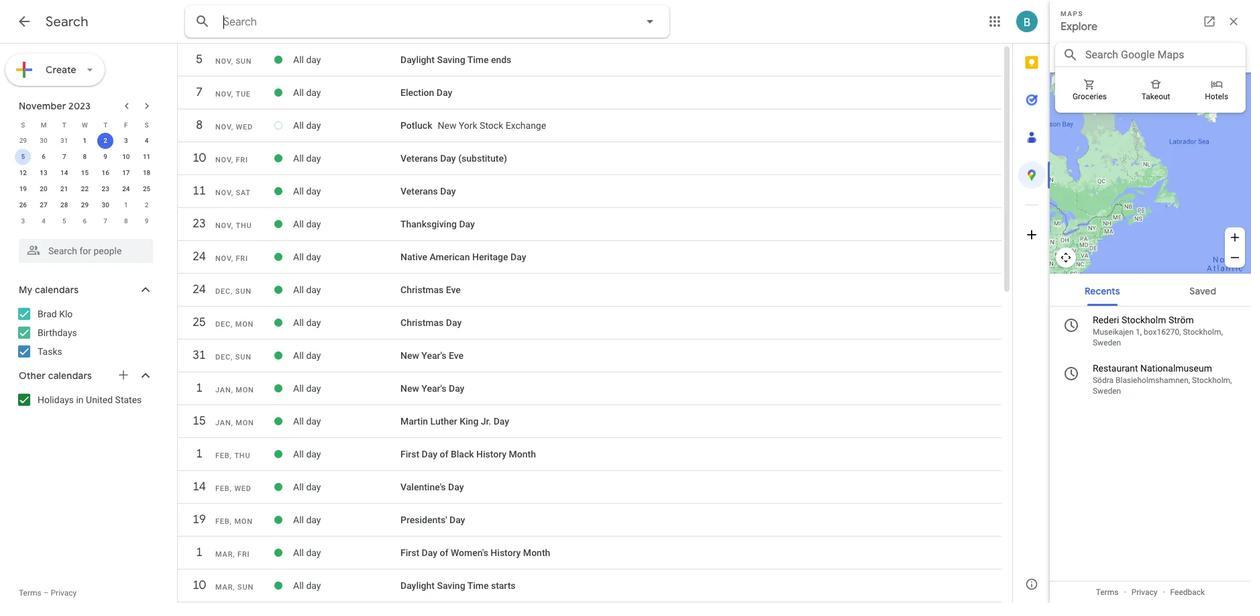 Task type: vqa. For each thing, say whether or not it's contained in the screenshot.


Task type: locate. For each thing, give the bounding box(es) containing it.
all day for election day
[[293, 87, 321, 98]]

4 down 27 element
[[42, 217, 46, 225]]

,
[[231, 57, 233, 66], [231, 90, 233, 99], [231, 123, 233, 131], [231, 156, 233, 164], [231, 189, 233, 197], [231, 221, 233, 230], [231, 254, 233, 263], [231, 287, 233, 296], [231, 320, 233, 329], [231, 353, 233, 362], [231, 386, 233, 394], [231, 419, 233, 427], [230, 451, 232, 460], [230, 484, 232, 493], [230, 517, 232, 526], [233, 550, 235, 559], [233, 583, 235, 592]]

all for martin luther king jr. day
[[293, 416, 304, 427]]

presidents' day button
[[401, 515, 465, 525]]

26 element
[[15, 197, 31, 213]]

1 vertical spatial 14
[[192, 479, 205, 494]]

24 down 17 element
[[122, 185, 130, 193]]

15 link
[[187, 409, 211, 433]]

nov , fri up nov , sat
[[215, 156, 248, 164]]

row containing 29
[[13, 133, 157, 149]]

16 day from the top
[[306, 547, 321, 558]]

christmas for 25
[[401, 317, 444, 328]]

15 up 22
[[81, 169, 89, 176]]

dec inside 24 row
[[215, 287, 231, 296]]

10 for daylight
[[192, 578, 205, 593]]

mon down dec , mon
[[236, 386, 254, 394]]

1 vertical spatial 11
[[192, 183, 205, 199]]

1 first from the top
[[401, 449, 419, 460]]

nov inside 8 row
[[215, 123, 231, 131]]

wed
[[236, 123, 253, 131], [234, 484, 251, 493]]

1 horizontal spatial 25
[[192, 315, 205, 330]]

0 vertical spatial 14
[[60, 169, 68, 176]]

christmas down christmas eve
[[401, 317, 444, 328]]

day inside 19 row
[[449, 515, 465, 525]]

15 all from the top
[[293, 515, 304, 525]]

0 vertical spatial new
[[438, 120, 456, 131]]

all day inside 15 row
[[293, 416, 321, 427]]

all inside 19 row
[[293, 515, 304, 525]]

2 dec from the top
[[215, 320, 231, 329]]

0 vertical spatial 23
[[102, 185, 109, 193]]

11 row
[[178, 179, 1002, 210]]

10 up "17"
[[122, 153, 130, 160]]

25 link
[[187, 311, 211, 335]]

thu
[[236, 221, 252, 230], [234, 451, 251, 460]]

0 vertical spatial 1 row
[[178, 376, 1002, 407]]

2 row from the top
[[13, 133, 157, 149]]

11 up 18
[[143, 153, 150, 160]]

30
[[40, 137, 47, 144], [102, 201, 109, 209]]

all day cell inside 25 row
[[293, 312, 401, 333]]

1 link down 19 link
[[187, 541, 211, 565]]

all day inside 31 row
[[293, 350, 321, 361]]

all day cell inside 23 row
[[293, 213, 401, 235]]

1 veterans from the top
[[401, 153, 438, 164]]

all inside 31 row
[[293, 350, 304, 361]]

5 nov from the top
[[215, 189, 231, 197]]

cell containing potluck
[[401, 115, 995, 136]]

0 vertical spatial dec , sun
[[215, 287, 251, 296]]

0 vertical spatial christmas
[[401, 284, 444, 295]]

day inside 23 row
[[306, 219, 321, 229]]

saving for 10
[[437, 580, 465, 591]]

valentine's day
[[401, 482, 464, 492]]

11 day from the top
[[306, 383, 321, 394]]

time left starts
[[467, 580, 489, 591]]

mon inside 1 'row'
[[236, 386, 254, 394]]

26
[[19, 201, 27, 209]]

dec up dec , mon
[[215, 287, 231, 296]]

grid
[[178, 44, 1002, 603]]

10 all from the top
[[293, 350, 304, 361]]

0 vertical spatial 3
[[124, 137, 128, 144]]

day for new year's eve
[[306, 350, 321, 361]]

0 vertical spatial first
[[401, 449, 419, 460]]

day inside 7 "row"
[[437, 87, 452, 98]]

, inside 19 row
[[230, 517, 232, 526]]

american
[[430, 252, 470, 262]]

nov up nov , sat
[[215, 156, 231, 164]]

1 mar from the top
[[215, 550, 233, 559]]

row containing 26
[[13, 197, 157, 213]]

1 time from the top
[[467, 54, 489, 65]]

day right "election"
[[437, 87, 452, 98]]

eve down american
[[446, 284, 461, 295]]

all day inside 25 row
[[293, 317, 321, 328]]

december 9 element
[[139, 213, 155, 229]]

day down the 'veterans day (substitute)'
[[440, 186, 456, 197]]

december 3 element
[[15, 213, 31, 229]]

0 vertical spatial 9
[[104, 153, 107, 160]]

day for christmas day
[[306, 317, 321, 328]]

all day cell inside 14 row
[[293, 476, 401, 498]]

all day cell inside 11 row
[[293, 180, 401, 202]]

day up native american heritage day button at top
[[459, 219, 475, 229]]

1 horizontal spatial 5
[[62, 217, 66, 225]]

None search field
[[0, 233, 166, 263]]

2 24 row from the top
[[178, 278, 1002, 309]]

wed for 8
[[236, 123, 253, 131]]

1 horizontal spatial s
[[145, 121, 149, 128]]

11 link
[[187, 179, 211, 203]]

7 down october 31 element
[[62, 153, 66, 160]]

saving
[[437, 54, 465, 65], [437, 580, 465, 591]]

0 horizontal spatial t
[[62, 121, 66, 128]]

nov down nov , thu
[[215, 254, 231, 263]]

tab list
[[1013, 44, 1051, 566]]

1 t from the left
[[62, 121, 66, 128]]

1 vertical spatial dec , sun
[[215, 353, 251, 362]]

0 horizontal spatial 9
[[104, 153, 107, 160]]

all day inside 11 row
[[293, 186, 321, 197]]

day for native american heritage day
[[306, 252, 321, 262]]

day inside 25 row
[[446, 317, 462, 328]]

4 all from the top
[[293, 153, 304, 164]]

new for 1
[[401, 383, 419, 394]]

all day cell for first day of women's history month
[[293, 542, 401, 564]]

nov for 11
[[215, 189, 231, 197]]

fri inside 1 'row'
[[238, 550, 250, 559]]

all inside 14 row
[[293, 482, 304, 492]]

23 inside 'row group'
[[102, 185, 109, 193]]

1 dec from the top
[[215, 287, 231, 296]]

5 inside row
[[195, 52, 202, 67]]

4 all day from the top
[[293, 153, 321, 164]]

7
[[195, 85, 202, 100], [62, 153, 66, 160], [104, 217, 107, 225]]

month down 19 row
[[523, 547, 550, 558]]

all inside 23 row
[[293, 219, 304, 229]]

saving inside 5 row
[[437, 54, 465, 65]]

cell
[[401, 115, 995, 136]]

10 row down 19 row
[[178, 574, 1002, 603]]

4 day from the top
[[306, 153, 321, 164]]

nov inside 10 row
[[215, 156, 231, 164]]

2 10 link from the top
[[187, 574, 211, 598]]

1 down 31 link at the left
[[195, 380, 202, 396]]

9 day from the top
[[306, 317, 321, 328]]

0 vertical spatial 5
[[195, 52, 202, 67]]

first for first day of women's history month
[[401, 547, 419, 558]]

0 vertical spatial dec
[[215, 287, 231, 296]]

all day for martin luther king jr. day
[[293, 416, 321, 427]]

21 element
[[56, 181, 72, 197]]

0 vertical spatial 19
[[19, 185, 27, 193]]

thu down sat
[[236, 221, 252, 230]]

10 link
[[187, 146, 211, 170], [187, 574, 211, 598]]

1 horizontal spatial 14
[[192, 479, 205, 494]]

1 vertical spatial eve
[[449, 350, 464, 361]]

nov , fri inside 24 row
[[215, 254, 248, 263]]

1 vertical spatial new
[[401, 350, 419, 361]]

2 inside cell
[[104, 137, 107, 144]]

1 down 19 link
[[195, 545, 202, 560]]

1 link up 15 link
[[187, 376, 211, 401]]

feb inside 1 'row'
[[215, 451, 230, 460]]

1 vertical spatial 31
[[192, 348, 205, 363]]

1 vertical spatial 30
[[102, 201, 109, 209]]

10
[[192, 150, 205, 166], [122, 153, 130, 160], [192, 578, 205, 593]]

5 up "7" link
[[195, 52, 202, 67]]

1 vertical spatial jan , mon
[[215, 419, 254, 427]]

10 row
[[178, 146, 1002, 177], [178, 574, 1002, 603]]

1 vertical spatial 19
[[192, 512, 205, 527]]

day inside 11 row
[[306, 186, 321, 197]]

month right black
[[509, 449, 536, 460]]

day for daylight saving time starts
[[306, 580, 321, 591]]

0 vertical spatial month
[[509, 449, 536, 460]]

2 24 link from the top
[[187, 278, 211, 302]]

nov , fri
[[215, 156, 248, 164], [215, 254, 248, 263]]

sun down the mar , fri
[[238, 583, 254, 592]]

23 element
[[97, 181, 113, 197]]

jan , mon down dec , mon
[[215, 386, 254, 394]]

31
[[60, 137, 68, 144], [192, 348, 205, 363]]

17 all day cell from the top
[[293, 575, 401, 596]]

, inside 14 row
[[230, 484, 232, 493]]

1 nov from the top
[[215, 57, 231, 66]]

feb for 1
[[215, 451, 230, 460]]

1 vertical spatial 10 link
[[187, 574, 211, 598]]

t up 2 cell
[[103, 121, 107, 128]]

1 all day cell from the top
[[293, 49, 401, 70]]

nov inside 7 "row"
[[215, 90, 231, 99]]

2 s from the left
[[145, 121, 149, 128]]

24 link down the 23 link
[[187, 245, 211, 269]]

7 inside "row"
[[195, 85, 202, 100]]

15 row
[[178, 409, 1002, 440]]

row containing 3
[[13, 213, 157, 229]]

all day inside 19 row
[[293, 515, 321, 525]]

0 horizontal spatial 30
[[40, 137, 47, 144]]

1 vertical spatial 1 link
[[187, 442, 211, 466]]

7 row from the top
[[13, 213, 157, 229]]

(substitute)
[[458, 153, 507, 164]]

all inside 11 row
[[293, 186, 304, 197]]

day right heritage
[[511, 252, 526, 262]]

mar for 1
[[215, 550, 233, 559]]

0 vertical spatial veterans
[[401, 153, 438, 164]]

day for veterans day (substitute)
[[306, 153, 321, 164]]

Search for people text field
[[27, 239, 145, 263]]

19 element
[[15, 181, 31, 197]]

mar
[[215, 550, 233, 559], [215, 583, 233, 592]]

sun inside 5 row
[[236, 57, 252, 66]]

0 vertical spatial calendars
[[35, 284, 79, 296]]

0 vertical spatial 30
[[40, 137, 47, 144]]

1 vertical spatial 29
[[81, 201, 89, 209]]

history for women's
[[491, 547, 521, 558]]

24 element
[[118, 181, 134, 197]]

0 vertical spatial year's
[[422, 350, 446, 361]]

sun down dec , mon
[[235, 353, 251, 362]]

terms
[[19, 588, 41, 598]]

1 dec , sun from the top
[[215, 287, 251, 296]]

jan , mon inside 15 row
[[215, 419, 254, 427]]

0 vertical spatial 29
[[19, 137, 27, 144]]

0 vertical spatial jan , mon
[[215, 386, 254, 394]]

16
[[102, 169, 109, 176]]

other
[[19, 370, 46, 382]]

1 for new year's day
[[195, 380, 202, 396]]

dec for 31
[[215, 353, 231, 362]]

jan right 15 link
[[215, 419, 231, 427]]

dec , sun for 24
[[215, 287, 251, 296]]

all for veterans day
[[293, 186, 304, 197]]

mon right 25 link
[[235, 320, 254, 329]]

1 horizontal spatial 8
[[124, 217, 128, 225]]

new inside 31 row
[[401, 350, 419, 361]]

all day cell inside 31 row
[[293, 345, 401, 366]]

1 horizontal spatial 11
[[192, 183, 205, 199]]

0 vertical spatial 31
[[60, 137, 68, 144]]

day inside 11 row
[[440, 186, 456, 197]]

nov right 5 link
[[215, 57, 231, 66]]

31 for october 31 element
[[60, 137, 68, 144]]

14
[[60, 169, 68, 176], [192, 479, 205, 494]]

1 day from the top
[[306, 54, 321, 65]]

history right black
[[476, 449, 507, 460]]

2 vertical spatial fri
[[238, 550, 250, 559]]

all inside 25 row
[[293, 317, 304, 328]]

all day for new year's day
[[293, 383, 321, 394]]

0 vertical spatial saving
[[437, 54, 465, 65]]

s
[[21, 121, 25, 128], [145, 121, 149, 128]]

s up "october 29" element
[[21, 121, 25, 128]]

nov for 8
[[215, 123, 231, 131]]

0 horizontal spatial 19
[[19, 185, 27, 193]]

mon
[[235, 320, 254, 329], [236, 386, 254, 394], [236, 419, 254, 427], [234, 517, 253, 526]]

1 vertical spatial 25
[[192, 315, 205, 330]]

19 for 19 link
[[192, 512, 205, 527]]

all day for valentine's day
[[293, 482, 321, 492]]

5 row
[[178, 48, 1002, 78]]

all inside 5 row
[[293, 54, 304, 65]]

nov for 24
[[215, 254, 231, 263]]

dec for 25
[[215, 320, 231, 329]]

1 vertical spatial thu
[[234, 451, 251, 460]]

sun up dec , mon
[[235, 287, 251, 296]]

1 vertical spatial feb
[[215, 484, 230, 493]]

14 up 21
[[60, 169, 68, 176]]

jan inside 1 'row'
[[215, 386, 231, 394]]

nov left tue
[[215, 90, 231, 99]]

10 for veterans
[[192, 150, 205, 166]]

wed for 14
[[234, 484, 251, 493]]

nov , fri for 10
[[215, 156, 248, 164]]

24 down the 23 link
[[192, 249, 205, 264]]

day inside 5 row
[[306, 54, 321, 65]]

1 10 link from the top
[[187, 146, 211, 170]]

nov right 8 link
[[215, 123, 231, 131]]

all day cell for martin luther king jr. day
[[293, 411, 401, 432]]

2 for december 2 element
[[145, 201, 149, 209]]

10 row down 8 row
[[178, 146, 1002, 177]]

23 down 11 "link"
[[192, 216, 205, 231]]

2 time from the top
[[467, 580, 489, 591]]

feb inside 19 row
[[215, 517, 230, 526]]

all day inside 8 row
[[293, 120, 321, 131]]

27 element
[[36, 197, 52, 213]]

side panel section
[[1012, 44, 1051, 603]]

11 up the 23 link
[[192, 183, 205, 199]]

4 up 11 element
[[145, 137, 149, 144]]

day up new year's eve button
[[446, 317, 462, 328]]

all inside 15 row
[[293, 416, 304, 427]]

year's inside 31 row
[[422, 350, 446, 361]]

6 all day cell from the top
[[293, 213, 401, 235]]

2 vertical spatial 1 row
[[178, 541, 1002, 572]]

, for presidents' day
[[230, 517, 232, 526]]

17 all from the top
[[293, 580, 304, 591]]

t up october 31 element
[[62, 121, 66, 128]]

15
[[81, 169, 89, 176], [192, 413, 205, 429]]

month
[[509, 449, 536, 460], [523, 547, 550, 558]]

dec , sun for 31
[[215, 353, 251, 362]]

0 vertical spatial 10 link
[[187, 146, 211, 170]]

all inside 8 row
[[293, 120, 304, 131]]

all day for veterans day (substitute)
[[293, 153, 321, 164]]

14 all day from the top
[[293, 482, 321, 492]]

5 row from the top
[[13, 181, 157, 197]]

day for valentine's day
[[448, 482, 464, 492]]

3 inside "element"
[[21, 217, 25, 225]]

veterans up thanksgiving
[[401, 186, 438, 197]]

2 christmas from the top
[[401, 317, 444, 328]]

0 vertical spatial of
[[440, 449, 448, 460]]

1 horizontal spatial 29
[[81, 201, 89, 209]]

dec right 31 link at the left
[[215, 353, 231, 362]]

12 all from the top
[[293, 416, 304, 427]]

0 horizontal spatial 31
[[60, 137, 68, 144]]

1 vertical spatial history
[[491, 547, 521, 558]]

dec , sun inside 24 row
[[215, 287, 251, 296]]

christmas
[[401, 284, 444, 295], [401, 317, 444, 328]]

, for native american heritage day
[[231, 254, 233, 263]]

6 nov from the top
[[215, 221, 231, 230]]

1 row up 15 row
[[178, 376, 1002, 407]]

row containing 12
[[13, 165, 157, 181]]

, inside 15 row
[[231, 419, 233, 427]]

sun inside 31 row
[[235, 353, 251, 362]]

, inside 31 row
[[231, 353, 233, 362]]

2 1 link from the top
[[187, 442, 211, 466]]

potluck button
[[401, 120, 432, 131]]

all day for first day of black history month
[[293, 449, 321, 460]]

3 down 26 'element'
[[21, 217, 25, 225]]

2 all day cell from the top
[[293, 82, 401, 103]]

0 vertical spatial 10 row
[[178, 146, 1002, 177]]

0 horizontal spatial 14
[[60, 169, 68, 176]]

daylight down presidents'
[[401, 580, 435, 591]]

0 horizontal spatial 29
[[19, 137, 27, 144]]

31 inside 'grid'
[[192, 348, 205, 363]]

25 inside row
[[192, 315, 205, 330]]

9 all from the top
[[293, 317, 304, 328]]

2 feb from the top
[[215, 484, 230, 493]]

16 all from the top
[[293, 547, 304, 558]]

nov for 23
[[215, 221, 231, 230]]

0 vertical spatial 24 link
[[187, 245, 211, 269]]

9 all day from the top
[[293, 317, 321, 328]]

1 vertical spatial 24 row
[[178, 278, 1002, 309]]

7 down '30' "element"
[[104, 217, 107, 225]]

10 down 8 link
[[192, 150, 205, 166]]

0 vertical spatial 2
[[104, 137, 107, 144]]

s right f
[[145, 121, 149, 128]]

14 for 14 element
[[60, 169, 68, 176]]

all day inside 5 row
[[293, 54, 321, 65]]

daylight for 10
[[401, 580, 435, 591]]

14 day from the top
[[306, 482, 321, 492]]

mar down the mar , fri
[[215, 583, 233, 592]]

10 inside 'row group'
[[122, 153, 130, 160]]

sun
[[236, 57, 252, 66], [235, 287, 251, 296], [235, 353, 251, 362], [238, 583, 254, 592]]

jan for 15
[[215, 419, 231, 427]]

11 element
[[139, 149, 155, 165]]

1 row
[[178, 376, 1002, 407], [178, 442, 1002, 473], [178, 541, 1002, 572]]

None search field
[[185, 5, 670, 38]]

1 vertical spatial calendars
[[48, 370, 92, 382]]

, for valentine's day
[[230, 484, 232, 493]]

grid containing 5
[[178, 44, 1002, 603]]

fri inside 24 row
[[236, 254, 248, 263]]

time
[[467, 54, 489, 65], [467, 580, 489, 591]]

31 right october 30 element
[[60, 137, 68, 144]]

14 inside 'row group'
[[60, 169, 68, 176]]

year's for 31
[[422, 350, 446, 361]]

all day
[[293, 54, 321, 65], [293, 87, 321, 98], [293, 120, 321, 131], [293, 153, 321, 164], [293, 186, 321, 197], [293, 219, 321, 229], [293, 252, 321, 262], [293, 284, 321, 295], [293, 317, 321, 328], [293, 350, 321, 361], [293, 383, 321, 394], [293, 416, 321, 427], [293, 449, 321, 460], [293, 482, 321, 492], [293, 515, 321, 525], [293, 547, 321, 558], [293, 580, 321, 591]]

5 cell
[[13, 149, 33, 165]]

all day for presidents' day
[[293, 515, 321, 525]]

1 1 row from the top
[[178, 376, 1002, 407]]

eve
[[446, 284, 461, 295], [449, 350, 464, 361]]

3 feb from the top
[[215, 517, 230, 526]]

daylight saving time starts button
[[401, 580, 516, 591]]

30 inside "element"
[[102, 201, 109, 209]]

all day for native american heritage day
[[293, 252, 321, 262]]

0 horizontal spatial 6
[[42, 153, 46, 160]]

1 down 24 element
[[124, 201, 128, 209]]

0 vertical spatial feb
[[215, 451, 230, 460]]

19 inside row
[[192, 512, 205, 527]]

1 horizontal spatial 2
[[145, 201, 149, 209]]

day right valentine's
[[448, 482, 464, 492]]

nov for 10
[[215, 156, 231, 164]]

october 31 element
[[56, 133, 72, 149]]

8 all from the top
[[293, 284, 304, 295]]

12 all day cell from the top
[[293, 411, 401, 432]]

25 row
[[178, 311, 1002, 341]]

1 vertical spatial saving
[[437, 580, 465, 591]]

nov , fri down nov , thu
[[215, 254, 248, 263]]

wed inside 8 row
[[236, 123, 253, 131]]

3 day from the top
[[306, 120, 321, 131]]

day left black
[[422, 449, 437, 460]]

all for thanksgiving day
[[293, 219, 304, 229]]

24 row
[[178, 245, 1002, 276], [178, 278, 1002, 309]]

9 down december 2 element
[[145, 217, 149, 225]]

23 row
[[178, 212, 1002, 243]]

6 down 29 element
[[83, 217, 87, 225]]

, for christmas day
[[231, 320, 233, 329]]

feb up feb , wed
[[215, 451, 230, 460]]

feb , mon
[[215, 517, 253, 526]]

1 of from the top
[[440, 449, 448, 460]]

row group containing 29
[[13, 133, 157, 229]]

jan , mon up the feb , thu
[[215, 419, 254, 427]]

4
[[145, 137, 149, 144], [42, 217, 46, 225]]

potluck new york stock exchange
[[401, 120, 546, 131]]

wed inside 14 row
[[234, 484, 251, 493]]

christmas inside 25 row
[[401, 317, 444, 328]]

2023
[[68, 100, 91, 112]]

all day cell for native american heritage day
[[293, 246, 401, 268]]

0 vertical spatial time
[[467, 54, 489, 65]]

day down presidents' day
[[422, 547, 437, 558]]

fri
[[236, 156, 248, 164], [236, 254, 248, 263], [238, 550, 250, 559]]

terms link
[[19, 588, 41, 598]]

3 nov from the top
[[215, 123, 231, 131]]

14 all day cell from the top
[[293, 476, 401, 498]]

nov inside 24 row
[[215, 254, 231, 263]]

december 5 element
[[56, 213, 72, 229]]

17 day from the top
[[306, 580, 321, 591]]

1 vertical spatial mar
[[215, 583, 233, 592]]

new inside 1 'row'
[[401, 383, 419, 394]]

mon inside 19 row
[[234, 517, 253, 526]]

0 vertical spatial 11
[[143, 153, 150, 160]]

10 link left mar , sun
[[187, 574, 211, 598]]

1 row up 14 row at the bottom
[[178, 442, 1002, 473]]

wed up feb , mon
[[234, 484, 251, 493]]

time for 10
[[467, 580, 489, 591]]

13 all day from the top
[[293, 449, 321, 460]]

all day inside 7 "row"
[[293, 87, 321, 98]]

1 vertical spatial dec
[[215, 320, 231, 329]]

0 vertical spatial history
[[476, 449, 507, 460]]

birthdays
[[38, 327, 77, 338]]

1 vertical spatial christmas
[[401, 317, 444, 328]]

martin luther king jr. day button
[[401, 416, 509, 427]]

1 vertical spatial nov , fri
[[215, 254, 248, 263]]

fri for 24
[[236, 254, 248, 263]]

2 horizontal spatial 8
[[195, 117, 202, 133]]

15 element
[[77, 165, 93, 181]]

27
[[40, 201, 47, 209]]

1 all from the top
[[293, 54, 304, 65]]

first day of women's history month button
[[401, 547, 550, 558]]

30 down 23 element
[[102, 201, 109, 209]]

2 vertical spatial 24
[[192, 282, 205, 297]]

calendars for other calendars
[[48, 370, 92, 382]]

of for women's
[[440, 547, 448, 558]]

0 horizontal spatial 15
[[81, 169, 89, 176]]

7 day from the top
[[306, 252, 321, 262]]

year's up 'new year's day'
[[422, 350, 446, 361]]

saving up election day button on the left of page
[[437, 54, 465, 65]]

0 horizontal spatial 8
[[83, 153, 87, 160]]

calendars up in
[[48, 370, 92, 382]]

new down christmas day button
[[401, 350, 419, 361]]

1 all day from the top
[[293, 54, 321, 65]]

17
[[122, 169, 130, 176]]

of left women's
[[440, 547, 448, 558]]

sun up tue
[[236, 57, 252, 66]]

mar , sun
[[215, 583, 254, 592]]

1 link
[[187, 376, 211, 401], [187, 442, 211, 466], [187, 541, 211, 565]]

13 all day cell from the top
[[293, 443, 401, 465]]

feb for 14
[[215, 484, 230, 493]]

united
[[86, 394, 113, 405]]

day right jr.
[[494, 416, 509, 427]]

all day cell inside 19 row
[[293, 509, 401, 531]]

all day cell inside 7 "row"
[[293, 82, 401, 103]]

dec , sun down dec , mon
[[215, 353, 251, 362]]

nov
[[215, 57, 231, 66], [215, 90, 231, 99], [215, 123, 231, 131], [215, 156, 231, 164], [215, 189, 231, 197], [215, 221, 231, 230], [215, 254, 231, 263]]

all inside 7 "row"
[[293, 87, 304, 98]]

1 vertical spatial year's
[[422, 383, 446, 394]]

3
[[124, 137, 128, 144], [21, 217, 25, 225]]

1 vertical spatial 24
[[192, 249, 205, 264]]

jan inside 15 row
[[215, 419, 231, 427]]

all
[[293, 54, 304, 65], [293, 87, 304, 98], [293, 120, 304, 131], [293, 153, 304, 164], [293, 186, 304, 197], [293, 219, 304, 229], [293, 252, 304, 262], [293, 284, 304, 295], [293, 317, 304, 328], [293, 350, 304, 361], [293, 383, 304, 394], [293, 416, 304, 427], [293, 449, 304, 460], [293, 482, 304, 492], [293, 515, 304, 525], [293, 547, 304, 558], [293, 580, 304, 591]]

0 vertical spatial 25
[[143, 185, 150, 193]]

5 day from the top
[[306, 186, 321, 197]]

heritage
[[472, 252, 508, 262]]

, for first day of women's history month
[[233, 550, 235, 559]]

in
[[76, 394, 84, 405]]

fri for 1
[[238, 550, 250, 559]]

15 inside row
[[192, 413, 205, 429]]

31 inside 'row group'
[[60, 137, 68, 144]]

day up martin luther king jr. day
[[449, 383, 465, 394]]

1 vertical spatial 24 link
[[187, 278, 211, 302]]

10 left mar , sun
[[192, 578, 205, 593]]

7 all day from the top
[[293, 252, 321, 262]]

13 all from the top
[[293, 449, 304, 460]]

all day cell
[[293, 49, 401, 70], [293, 82, 401, 103], [293, 115, 401, 136], [293, 148, 401, 169], [293, 180, 401, 202], [293, 213, 401, 235], [293, 246, 401, 268], [293, 279, 401, 301], [293, 312, 401, 333], [293, 345, 401, 366], [293, 378, 401, 399], [293, 411, 401, 432], [293, 443, 401, 465], [293, 476, 401, 498], [293, 509, 401, 531], [293, 542, 401, 564], [293, 575, 401, 596]]

1 vertical spatial 9
[[145, 217, 149, 225]]

of left black
[[440, 449, 448, 460]]

2
[[104, 137, 107, 144], [145, 201, 149, 209]]

1 vertical spatial 1 row
[[178, 442, 1002, 473]]

24 link up 25 link
[[187, 278, 211, 302]]

nov inside 11 row
[[215, 189, 231, 197]]

mon for 25
[[235, 320, 254, 329]]

mon up the feb , thu
[[236, 419, 254, 427]]

4 all day cell from the top
[[293, 148, 401, 169]]

thu up feb , wed
[[234, 451, 251, 460]]

2 vertical spatial 8
[[124, 217, 128, 225]]

election day button
[[401, 87, 452, 98]]

7 all from the top
[[293, 252, 304, 262]]

native american heritage day button
[[401, 252, 526, 262]]

0 vertical spatial 7
[[195, 85, 202, 100]]

all day for new year's eve
[[293, 350, 321, 361]]

1
[[83, 137, 87, 144], [124, 201, 128, 209], [195, 380, 202, 396], [195, 446, 202, 462], [195, 545, 202, 560]]

1 saving from the top
[[437, 54, 465, 65]]

2 horizontal spatial 7
[[195, 85, 202, 100]]

0 vertical spatial wed
[[236, 123, 253, 131]]

november 2023
[[19, 100, 91, 112]]

day left (substitute)
[[440, 153, 456, 164]]

15 all day cell from the top
[[293, 509, 401, 531]]

1 vertical spatial 5
[[21, 153, 25, 160]]

all day cell for first day of black history month
[[293, 443, 401, 465]]

dec , sun inside 31 row
[[215, 353, 251, 362]]

11 all day from the top
[[293, 383, 321, 394]]

new year's eve button
[[401, 350, 464, 361]]

15 for 15 element
[[81, 169, 89, 176]]

1 jan from the top
[[215, 386, 231, 394]]

christmas eve button
[[401, 284, 461, 295]]

2 first from the top
[[401, 547, 419, 558]]

19
[[19, 185, 27, 193], [192, 512, 205, 527]]

16 all day cell from the top
[[293, 542, 401, 564]]

all for election day
[[293, 87, 304, 98]]

calendars
[[35, 284, 79, 296], [48, 370, 92, 382]]

, inside 23 row
[[231, 221, 233, 230]]

0 horizontal spatial 3
[[21, 217, 25, 225]]

3 all day from the top
[[293, 120, 321, 131]]

15 all day from the top
[[293, 515, 321, 525]]

day inside 15 row
[[306, 416, 321, 427]]

nov right the 23 link
[[215, 221, 231, 230]]

stock
[[480, 120, 503, 131]]

add other calendars image
[[117, 368, 130, 382]]

6 all day from the top
[[293, 219, 321, 229]]

sun inside 24 row
[[235, 287, 251, 296]]

0 horizontal spatial s
[[21, 121, 25, 128]]

row
[[13, 117, 157, 133], [13, 133, 157, 149], [13, 149, 157, 165], [13, 165, 157, 181], [13, 181, 157, 197], [13, 197, 157, 213], [13, 213, 157, 229]]

all day inside 23 row
[[293, 219, 321, 229]]

1 24 link from the top
[[187, 245, 211, 269]]

23
[[102, 185, 109, 193], [192, 216, 205, 231]]

day
[[306, 54, 321, 65], [306, 87, 321, 98], [306, 120, 321, 131], [306, 153, 321, 164], [306, 186, 321, 197], [306, 219, 321, 229], [306, 252, 321, 262], [306, 284, 321, 295], [306, 317, 321, 328], [306, 350, 321, 361], [306, 383, 321, 394], [306, 416, 321, 427], [306, 449, 321, 460], [306, 482, 321, 492], [306, 515, 321, 525], [306, 547, 321, 558], [306, 580, 321, 591]]

mar down feb , mon
[[215, 550, 233, 559]]

all day cell for new year's day
[[293, 378, 401, 399]]

1 1 link from the top
[[187, 376, 211, 401]]

10 all day cell from the top
[[293, 345, 401, 366]]

nov inside 23 row
[[215, 221, 231, 230]]

month for first day of women's history month
[[523, 547, 550, 558]]

ends
[[491, 54, 511, 65]]

8 row
[[178, 113, 1002, 144]]

daylight inside 5 row
[[401, 54, 435, 65]]

0 horizontal spatial 25
[[143, 185, 150, 193]]

feb right '14' link on the bottom of the page
[[215, 484, 230, 493]]

0 vertical spatial 24
[[122, 185, 130, 193]]

time left ends
[[467, 54, 489, 65]]

new for 31
[[401, 350, 419, 361]]

1 horizontal spatial 19
[[192, 512, 205, 527]]

thanksgiving day
[[401, 219, 475, 229]]

dec , sun
[[215, 287, 251, 296], [215, 353, 251, 362]]

9 down 2, today element on the left top of the page
[[104, 153, 107, 160]]

4 row from the top
[[13, 165, 157, 181]]

mon inside 15 row
[[236, 419, 254, 427]]

2 horizontal spatial 5
[[195, 52, 202, 67]]

24 link for christmas
[[187, 278, 211, 302]]

mon inside 25 row
[[235, 320, 254, 329]]

1 row from the top
[[13, 117, 157, 133]]

, inside 7 "row"
[[231, 90, 233, 99]]

8 all day cell from the top
[[293, 279, 401, 301]]

valentine's day button
[[401, 482, 464, 492]]

0 vertical spatial fri
[[236, 156, 248, 164]]

privacy link
[[51, 588, 77, 598]]

new year's day
[[401, 383, 465, 394]]

all day for christmas day
[[293, 317, 321, 328]]

create
[[46, 64, 76, 76]]

0 vertical spatial thu
[[236, 221, 252, 230]]

19 down '14' link on the bottom of the page
[[192, 512, 205, 527]]

0 horizontal spatial 7
[[62, 153, 66, 160]]

2 veterans from the top
[[401, 186, 438, 197]]

6 row from the top
[[13, 197, 157, 213]]

2 jan , mon from the top
[[215, 419, 254, 427]]

1 link for first day of women's history month
[[187, 541, 211, 565]]

4 nov from the top
[[215, 156, 231, 164]]

13 day from the top
[[306, 449, 321, 460]]

14 all from the top
[[293, 482, 304, 492]]

row group
[[13, 133, 157, 229]]

, inside 25 row
[[231, 320, 233, 329]]

25 up 31 link at the left
[[192, 315, 205, 330]]

f
[[124, 121, 128, 128]]

day inside 14 row
[[306, 482, 321, 492]]

2 jan from the top
[[215, 419, 231, 427]]

1 christmas from the top
[[401, 284, 444, 295]]

day inside 15 row
[[494, 416, 509, 427]]

day inside 31 row
[[306, 350, 321, 361]]

feb right 19 link
[[215, 517, 230, 526]]

nov inside 5 row
[[215, 57, 231, 66]]

day for first day of women's history month
[[422, 547, 437, 558]]

3 row from the top
[[13, 149, 157, 165]]

2 of from the top
[[440, 547, 448, 558]]

5 all day from the top
[[293, 186, 321, 197]]

saving down women's
[[437, 580, 465, 591]]

29 up the 5 cell
[[19, 137, 27, 144]]

1 feb from the top
[[215, 451, 230, 460]]

wed down tue
[[236, 123, 253, 131]]

2 daylight from the top
[[401, 580, 435, 591]]

2 nov from the top
[[215, 90, 231, 99]]

6 all from the top
[[293, 219, 304, 229]]

1 down 15 link
[[195, 446, 202, 462]]

day for christmas eve
[[306, 284, 321, 295]]

3 down f
[[124, 137, 128, 144]]

veterans down the 'potluck' button
[[401, 153, 438, 164]]

1 vertical spatial 4
[[42, 217, 46, 225]]

feb inside 14 row
[[215, 484, 230, 493]]

5 all from the top
[[293, 186, 304, 197]]

0 horizontal spatial 11
[[143, 153, 150, 160]]

feb , thu
[[215, 451, 251, 460]]

12 day from the top
[[306, 416, 321, 427]]

17 element
[[118, 165, 134, 181]]

mar for 10
[[215, 583, 233, 592]]

3 all from the top
[[293, 120, 304, 131]]



Task type: describe. For each thing, give the bounding box(es) containing it.
thanksgiving
[[401, 219, 457, 229]]

m
[[41, 121, 47, 128]]

women's
[[451, 547, 488, 558]]

presidents'
[[401, 515, 447, 525]]

december 6 element
[[77, 213, 93, 229]]

0 vertical spatial 6
[[42, 153, 46, 160]]

my
[[19, 284, 32, 296]]

veterans for 11
[[401, 186, 438, 197]]

create button
[[5, 54, 105, 86]]

day for election day
[[306, 87, 321, 98]]

day for veterans day (substitute)
[[440, 153, 456, 164]]

saving for 5
[[437, 54, 465, 65]]

month for first day of black history month
[[509, 449, 536, 460]]

25 for '25' element
[[143, 185, 150, 193]]

2, today element
[[97, 133, 113, 149]]

december 1 element
[[118, 197, 134, 213]]

nov , sat
[[215, 189, 251, 197]]

3 all day cell from the top
[[293, 115, 401, 136]]

luther
[[430, 416, 457, 427]]

30 element
[[97, 197, 113, 213]]

mar , fri
[[215, 550, 250, 559]]

my calendars
[[19, 284, 79, 296]]

christmas day button
[[401, 317, 462, 328]]

22 element
[[77, 181, 93, 197]]

11 for 11 element
[[143, 153, 150, 160]]

29 element
[[77, 197, 93, 213]]

2 for 2, today element on the left top of the page
[[104, 137, 107, 144]]

all day cell for daylight saving time ends
[[293, 49, 401, 70]]

1 vertical spatial 7
[[62, 153, 66, 160]]

, for election day
[[231, 90, 233, 99]]

black
[[451, 449, 474, 460]]

19 row
[[178, 508, 1002, 539]]

1 horizontal spatial 4
[[145, 137, 149, 144]]

8 for 8 link
[[195, 117, 202, 133]]

day for first day of black history month
[[306, 449, 321, 460]]

nov , wed
[[215, 123, 253, 131]]

all day for daylight saving time starts
[[293, 580, 321, 591]]

all for first day of black history month
[[293, 449, 304, 460]]

2 10 row from the top
[[178, 574, 1002, 603]]

daylight for 5
[[401, 54, 435, 65]]

31 link
[[187, 343, 211, 368]]

daylight saving time starts
[[401, 580, 516, 591]]

2 t from the left
[[103, 121, 107, 128]]

20 element
[[36, 181, 52, 197]]

native american heritage day
[[401, 252, 526, 262]]

day for first day of women's history month
[[306, 547, 321, 558]]

presidents' day
[[401, 515, 465, 525]]

october 30 element
[[36, 133, 52, 149]]

november 2023 grid
[[13, 117, 157, 229]]

cell inside 8 row
[[401, 115, 995, 136]]

1 24 row from the top
[[178, 245, 1002, 276]]

row containing 5
[[13, 149, 157, 165]]

all for new year's day
[[293, 383, 304, 394]]

, for christmas eve
[[231, 287, 233, 296]]

search image
[[189, 8, 216, 35]]

first day of black history month
[[401, 449, 536, 460]]

3 1 row from the top
[[178, 541, 1002, 572]]

october 29 element
[[15, 133, 31, 149]]

terms – privacy
[[19, 588, 77, 598]]

daylight saving time ends
[[401, 54, 511, 65]]

jan for 1
[[215, 386, 231, 394]]

10 element
[[118, 149, 134, 165]]

19 for 19 element
[[19, 185, 27, 193]]

, for new year's day
[[231, 386, 233, 394]]

other calendars
[[19, 370, 92, 382]]

all day cell for christmas day
[[293, 312, 401, 333]]

1 horizontal spatial 9
[[145, 217, 149, 225]]

31 for 31 link at the left
[[192, 348, 205, 363]]

2 cell
[[95, 133, 116, 149]]

all day for first day of women's history month
[[293, 547, 321, 558]]

day inside 24 row
[[511, 252, 526, 262]]

nov for 7
[[215, 90, 231, 99]]

december 7 element
[[97, 213, 113, 229]]

19 link
[[187, 508, 211, 532]]

search options image
[[637, 8, 663, 35]]

–
[[43, 588, 49, 598]]

4 inside december 4 element
[[42, 217, 46, 225]]

tasks
[[38, 346, 62, 357]]

sun for 31
[[235, 353, 251, 362]]

Search text field
[[223, 15, 604, 29]]

row containing 19
[[13, 181, 157, 197]]

24 inside 24 element
[[122, 185, 130, 193]]

dec , mon
[[215, 320, 254, 329]]

5 link
[[187, 48, 211, 72]]

14 row
[[178, 475, 1002, 506]]

7 link
[[187, 81, 211, 105]]

14 element
[[56, 165, 72, 181]]

veterans day (substitute) button
[[401, 153, 507, 164]]

23 link
[[187, 212, 211, 236]]

day for election day
[[437, 87, 452, 98]]

potluck
[[401, 120, 432, 131]]

18 element
[[139, 165, 155, 181]]

all day cell for presidents' day
[[293, 509, 401, 531]]

1 horizontal spatial 3
[[124, 137, 128, 144]]

brad klo
[[38, 309, 73, 319]]

2 1 row from the top
[[178, 442, 1002, 473]]

day inside 8 row
[[306, 120, 321, 131]]

, for daylight saving time starts
[[233, 583, 235, 592]]

day for thanksgiving day
[[306, 219, 321, 229]]

22
[[81, 185, 89, 193]]

fri for 10
[[236, 156, 248, 164]]

1 horizontal spatial 6
[[83, 217, 87, 225]]

starts
[[491, 580, 516, 591]]

veterans day (substitute)
[[401, 153, 507, 164]]

all day cell for veterans day
[[293, 180, 401, 202]]

31 row
[[178, 343, 1002, 374]]

martin luther king jr. day
[[401, 416, 509, 427]]

my calendars list
[[3, 303, 166, 362]]

1 for first day of black history month
[[195, 446, 202, 462]]

sun for 10
[[238, 583, 254, 592]]

time for 5
[[467, 54, 489, 65]]

mon for 19
[[234, 517, 253, 526]]

york
[[459, 120, 477, 131]]

first for first day of black history month
[[401, 449, 419, 460]]

sun for 5
[[236, 57, 252, 66]]

my calendars button
[[3, 279, 166, 301]]

search heading
[[46, 13, 88, 30]]

1 s from the left
[[21, 121, 25, 128]]

king
[[460, 416, 479, 427]]

jan , mon for 15
[[215, 419, 254, 427]]

28 element
[[56, 197, 72, 213]]

all day cell for veterans day (substitute)
[[293, 148, 401, 169]]

brad
[[38, 309, 57, 319]]

november
[[19, 100, 66, 112]]

veterans day button
[[401, 186, 456, 197]]

w
[[82, 121, 88, 128]]

valentine's
[[401, 482, 446, 492]]

nov , tue
[[215, 90, 251, 99]]

12 element
[[15, 165, 31, 181]]

day for veterans day
[[306, 186, 321, 197]]

holidays
[[38, 394, 74, 405]]

16 element
[[97, 165, 113, 181]]

year's for 1
[[422, 383, 446, 394]]

klo
[[59, 309, 73, 319]]

, for first day of black history month
[[230, 451, 232, 460]]

first day of black history month button
[[401, 449, 536, 460]]

7 row
[[178, 81, 1002, 111]]

23 for the 23 link
[[192, 216, 205, 231]]

nov for 5
[[215, 57, 231, 66]]

christmas day
[[401, 317, 462, 328]]

25 element
[[139, 181, 155, 197]]

30 for october 30 element
[[40, 137, 47, 144]]

8 link
[[187, 113, 211, 138]]

new inside 8 row
[[438, 120, 456, 131]]

14 link
[[187, 475, 211, 499]]

13 element
[[36, 165, 52, 181]]

12
[[19, 169, 27, 176]]

24 for christmas
[[192, 282, 205, 297]]

nov , fri for 24
[[215, 254, 248, 263]]

13
[[40, 169, 47, 176]]

sun for 24
[[235, 287, 251, 296]]

december 8 element
[[118, 213, 134, 229]]

day for first day of black history month
[[422, 449, 437, 460]]

christmas for 24
[[401, 284, 444, 295]]

1 10 row from the top
[[178, 146, 1002, 177]]

, for martin luther king jr. day
[[231, 419, 233, 427]]

nov , sun
[[215, 57, 252, 66]]

veterans day
[[401, 186, 456, 197]]

15 for 15 link
[[192, 413, 205, 429]]

eve inside 24 row
[[446, 284, 461, 295]]

24 link for native
[[187, 245, 211, 269]]

states
[[115, 394, 142, 405]]

search
[[46, 13, 88, 30]]

all for valentine's day
[[293, 482, 304, 492]]

, for daylight saving time ends
[[231, 57, 233, 66]]

martin
[[401, 416, 428, 427]]

, inside 8 row
[[231, 123, 233, 131]]

tue
[[236, 90, 251, 99]]

18
[[143, 169, 150, 176]]

7 for "7" link
[[195, 85, 202, 100]]

row containing s
[[13, 117, 157, 133]]

day for thanksgiving day
[[459, 219, 475, 229]]

all day cell for new year's eve
[[293, 345, 401, 366]]

day for presidents' day
[[449, 515, 465, 525]]

first day of women's history month
[[401, 547, 550, 558]]

30 for '30' "element"
[[102, 201, 109, 209]]

december 2 element
[[139, 197, 155, 213]]

go back image
[[16, 13, 32, 30]]

1 link for first day of black history month
[[187, 442, 211, 466]]

daylight saving time ends button
[[401, 54, 511, 65]]

29 for "october 29" element
[[19, 137, 27, 144]]

all day cell for thanksgiving day
[[293, 213, 401, 235]]

all for daylight saving time ends
[[293, 54, 304, 65]]

day for valentine's day
[[306, 482, 321, 492]]

8 for december 8 element
[[124, 217, 128, 225]]

exchange
[[506, 120, 546, 131]]

other calendars button
[[3, 365, 166, 386]]

december 4 element
[[36, 213, 52, 229]]

sat
[[236, 189, 251, 197]]

all day cell for election day
[[293, 82, 401, 103]]

christmas eve
[[401, 284, 461, 295]]

calendars for my calendars
[[35, 284, 79, 296]]

privacy
[[51, 588, 77, 598]]

5 inside cell
[[21, 153, 25, 160]]

1 vertical spatial 8
[[83, 153, 87, 160]]

1 down 'w'
[[83, 137, 87, 144]]

23 for 23 element
[[102, 185, 109, 193]]

tab list inside side panel section
[[1013, 44, 1051, 566]]

veterans for 10
[[401, 153, 438, 164]]

all for presidents' day
[[293, 515, 304, 525]]

eve inside 31 row
[[449, 350, 464, 361]]



